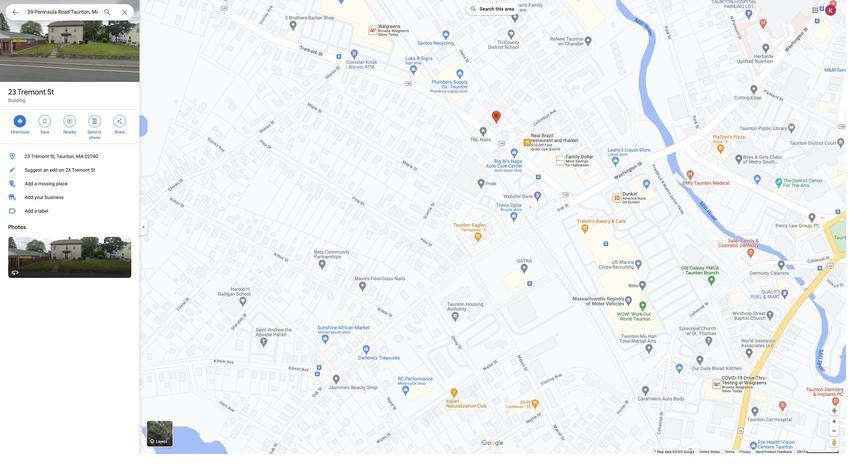 Task type: vqa. For each thing, say whether or not it's contained in the screenshot.
"Recents"
no



Task type: locate. For each thing, give the bounding box(es) containing it.
send product feedback
[[756, 451, 792, 455]]

tremont
[[18, 88, 46, 97], [31, 154, 49, 159], [72, 168, 90, 173]]

google account: kenny nguyen  
(kenny.nguyen@adept.ai) image
[[826, 5, 837, 16]]

0 vertical spatial a
[[34, 181, 37, 187]]

None field
[[27, 8, 98, 16]]

send inside 'send to phone'
[[88, 130, 97, 135]]

a inside button
[[34, 181, 37, 187]]

200 ft
[[797, 451, 806, 455]]

2 vertical spatial 23
[[65, 168, 71, 173]]

2 a from the top
[[34, 209, 37, 214]]

1 vertical spatial st
[[91, 168, 95, 173]]

tremont left st,
[[31, 154, 49, 159]]

23 up the suggest
[[25, 154, 30, 159]]

1 vertical spatial 23
[[25, 154, 30, 159]]

add left your
[[25, 195, 33, 200]]

2 horizontal spatial 23
[[65, 168, 71, 173]]

add
[[25, 181, 33, 187], [25, 195, 33, 200], [25, 209, 33, 214]]

0 vertical spatial send
[[88, 130, 97, 135]]

23 up building
[[8, 88, 16, 97]]

add inside "button"
[[25, 209, 33, 214]]

0 vertical spatial 23
[[8, 88, 16, 97]]

0 vertical spatial add
[[25, 181, 33, 187]]

add a label button
[[0, 205, 140, 218]]

suggest an edit on 23 tremont st button
[[0, 163, 140, 177]]

0 horizontal spatial 23
[[8, 88, 16, 97]]

1 horizontal spatial 23
[[25, 154, 30, 159]]

building
[[8, 98, 25, 103]]

0 vertical spatial st
[[47, 88, 54, 97]]

nearby
[[63, 130, 76, 135]]

add inside button
[[25, 181, 33, 187]]


[[11, 8, 19, 17]]

add down the suggest
[[25, 181, 33, 187]]

st up 
[[47, 88, 54, 97]]

st
[[47, 88, 54, 97], [91, 168, 95, 173]]

tremont down ma
[[72, 168, 90, 173]]

3 add from the top
[[25, 209, 33, 214]]

1 vertical spatial tremont
[[31, 154, 49, 159]]

send
[[88, 130, 97, 135], [756, 451, 764, 455]]

1 horizontal spatial send
[[756, 451, 764, 455]]

1 vertical spatial add
[[25, 195, 33, 200]]

23 right on
[[65, 168, 71, 173]]

edit
[[50, 168, 58, 173]]

save
[[40, 130, 49, 135]]

1 vertical spatial send
[[756, 451, 764, 455]]

1 horizontal spatial st
[[91, 168, 95, 173]]

suggest an edit on 23 tremont st
[[25, 168, 95, 173]]

2 vertical spatial tremont
[[72, 168, 90, 173]]

2 add from the top
[[25, 195, 33, 200]]

united states button
[[700, 450, 720, 455]]

1 vertical spatial a
[[34, 209, 37, 214]]

23
[[8, 88, 16, 97], [25, 154, 30, 159], [65, 168, 71, 173]]

1 add from the top
[[25, 181, 33, 187]]

a left missing
[[34, 181, 37, 187]]

add for add your business
[[25, 195, 33, 200]]

taunton,
[[57, 154, 75, 159]]

terms
[[725, 451, 735, 455]]

footer containing map data ©2023 google
[[657, 450, 797, 455]]

23 inside 23 tremont st building
[[8, 88, 16, 97]]

search this area
[[480, 6, 514, 12]]

tremont for st
[[18, 88, 46, 97]]

zoom in image
[[832, 420, 837, 425]]

0 horizontal spatial st
[[47, 88, 54, 97]]

tremont inside 23 tremont st building
[[18, 88, 46, 97]]

none field inside "39 peninsula road taunton, ma 02780" field
[[27, 8, 98, 16]]

add a missing place
[[25, 181, 68, 187]]

footer
[[657, 450, 797, 455]]

st down 02780
[[91, 168, 95, 173]]

1 a from the top
[[34, 181, 37, 187]]

2 vertical spatial add
[[25, 209, 33, 214]]

united states
[[700, 451, 720, 455]]

search this area button
[[466, 3, 520, 15]]

ft
[[804, 451, 806, 455]]

a left label on the top left of page
[[34, 209, 37, 214]]

map
[[657, 451, 664, 455]]

st inside 23 tremont st building
[[47, 88, 54, 97]]

layers
[[156, 440, 167, 445]]

send inside button
[[756, 451, 764, 455]]

tremont for st,
[[31, 154, 49, 159]]


[[116, 118, 123, 125]]

this
[[496, 6, 504, 12]]

send left product
[[756, 451, 764, 455]]

0 vertical spatial tremont
[[18, 88, 46, 97]]

add your business link
[[0, 191, 140, 205]]

united
[[700, 451, 710, 455]]

200
[[797, 451, 803, 455]]

tremont up building
[[18, 88, 46, 97]]

a inside "button"
[[34, 209, 37, 214]]

add left label on the top left of page
[[25, 209, 33, 214]]

a for label
[[34, 209, 37, 214]]

0 horizontal spatial send
[[88, 130, 97, 135]]

map data ©2023 google
[[657, 451, 695, 455]]

a
[[34, 181, 37, 187], [34, 209, 37, 214]]

st inside button
[[91, 168, 95, 173]]

send for send to phone
[[88, 130, 97, 135]]

add a label
[[25, 209, 48, 214]]

send up phone
[[88, 130, 97, 135]]

label
[[38, 209, 48, 214]]

collapse side panel image
[[140, 224, 147, 231]]



Task type: describe. For each thing, give the bounding box(es) containing it.
23 tremont st, taunton, ma 02780
[[25, 154, 98, 159]]

show your location image
[[832, 408, 838, 414]]

search
[[480, 6, 495, 12]]

suggest
[[25, 168, 42, 173]]

©2023
[[673, 451, 683, 455]]

terms button
[[725, 450, 735, 455]]

on
[[59, 168, 64, 173]]

missing
[[38, 181, 55, 187]]

place
[[56, 181, 68, 187]]

ma
[[76, 154, 83, 159]]

an
[[43, 168, 48, 173]]

add a missing place button
[[0, 177, 140, 191]]

your
[[34, 195, 44, 200]]

23 tremont st building
[[8, 88, 54, 103]]

23 tremont st, taunton, ma 02780 button
[[0, 150, 140, 163]]

directions
[[11, 130, 29, 135]]

footer inside google maps element
[[657, 450, 797, 455]]

share
[[114, 130, 125, 135]]

product
[[765, 451, 777, 455]]

23 for st,
[[25, 154, 30, 159]]

states
[[710, 451, 720, 455]]

send product feedback button
[[756, 450, 792, 455]]


[[42, 118, 48, 125]]

photos
[[8, 224, 26, 231]]


[[17, 118, 23, 125]]

send to phone
[[88, 130, 102, 140]]

add for add a label
[[25, 209, 33, 214]]

actions for 23 tremont st region
[[0, 110, 140, 144]]

add your business
[[25, 195, 64, 200]]

add for add a missing place
[[25, 181, 33, 187]]

area
[[505, 6, 514, 12]]

st,
[[50, 154, 56, 159]]

 button
[[5, 4, 25, 22]]

200 ft button
[[797, 451, 839, 455]]

to
[[98, 130, 102, 135]]

02780
[[85, 154, 98, 159]]

show street view coverage image
[[830, 438, 840, 448]]

phone
[[89, 135, 100, 140]]

google
[[684, 451, 695, 455]]

data
[[665, 451, 672, 455]]

 search field
[[5, 4, 134, 22]]

feedback
[[777, 451, 792, 455]]


[[92, 118, 98, 125]]

39 Peninsula Road Taunton, MA 02780 field
[[5, 4, 134, 21]]

23 for st
[[8, 88, 16, 97]]

privacy button
[[740, 450, 751, 455]]

23 tremont st main content
[[0, 0, 140, 455]]

send for send product feedback
[[756, 451, 764, 455]]


[[67, 118, 73, 125]]

privacy
[[740, 451, 751, 455]]

business
[[45, 195, 64, 200]]

google maps element
[[0, 0, 846, 455]]

a for missing
[[34, 181, 37, 187]]

zoom out image
[[832, 429, 837, 434]]



